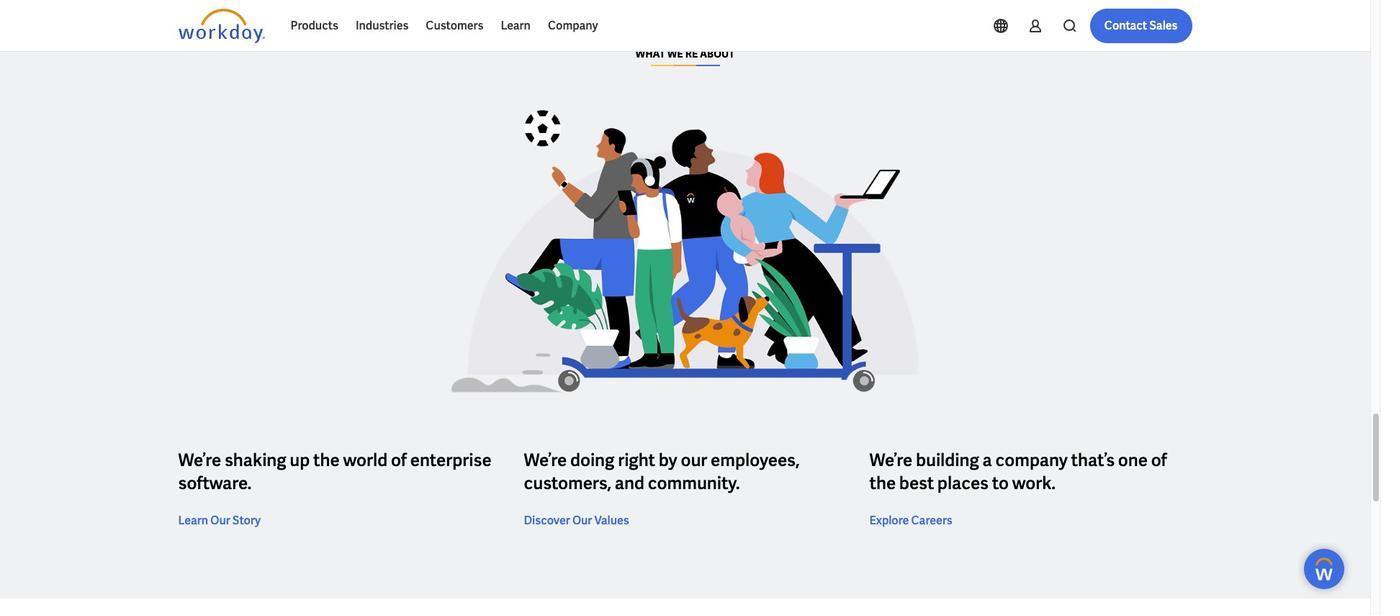 Task type: vqa. For each thing, say whether or not it's contained in the screenshot.
the topmost the
yes



Task type: locate. For each thing, give the bounding box(es) containing it.
of right one
[[1152, 450, 1168, 472]]

we're up best
[[870, 450, 913, 472]]

1 horizontal spatial we're
[[524, 450, 567, 472]]

products button
[[282, 9, 347, 43]]

learn inside dropdown button
[[501, 18, 531, 33]]

1 horizontal spatial of
[[1152, 450, 1168, 472]]

the inside we're shaking up the world of enterprise software.
[[313, 450, 340, 472]]

3 we're from the left
[[870, 450, 913, 472]]

1 horizontal spatial learn
[[501, 18, 531, 33]]

we're for we're building a company that's one of the best places to work.
[[870, 450, 913, 472]]

we're inside "we're building a company that's one of the best places to work."
[[870, 450, 913, 472]]

a
[[983, 450, 992, 472]]

of right world
[[391, 450, 407, 472]]

2 horizontal spatial we're
[[870, 450, 913, 472]]

our
[[681, 450, 708, 472]]

1 vertical spatial the
[[870, 473, 896, 495]]

that's
[[1072, 450, 1115, 472]]

our inside 'learn our story' link
[[210, 514, 230, 529]]

0 vertical spatial the
[[313, 450, 340, 472]]

0 vertical spatial learn
[[501, 18, 531, 33]]

industries button
[[347, 9, 417, 43]]

our for and
[[573, 514, 592, 529]]

1 we're from the left
[[178, 450, 221, 472]]

explore careers link
[[870, 513, 953, 530]]

learn left company
[[501, 18, 531, 33]]

we're up "software."
[[178, 450, 221, 472]]

workday employees together on a scooter. image
[[438, 85, 933, 415]]

industries
[[356, 18, 409, 33]]

story
[[233, 514, 261, 529]]

building
[[916, 450, 979, 472]]

0 horizontal spatial learn
[[178, 514, 208, 529]]

we're inside we're doing right by our employees, customers, and community.
[[524, 450, 567, 472]]

of
[[391, 450, 407, 472], [1152, 450, 1168, 472]]

1 horizontal spatial the
[[870, 473, 896, 495]]

of inside we're shaking up the world of enterprise software.
[[391, 450, 407, 472]]

contact
[[1105, 18, 1148, 33]]

learn button
[[492, 9, 539, 43]]

the left best
[[870, 473, 896, 495]]

discover
[[524, 514, 570, 529]]

what
[[636, 48, 666, 61]]

2 of from the left
[[1152, 450, 1168, 472]]

the right "up" on the bottom left of the page
[[313, 450, 340, 472]]

customers button
[[417, 9, 492, 43]]

we're up customers,
[[524, 450, 567, 472]]

we're inside we're shaking up the world of enterprise software.
[[178, 450, 221, 472]]

world
[[343, 450, 388, 472]]

1 of from the left
[[391, 450, 407, 472]]

by
[[659, 450, 678, 472]]

our
[[210, 514, 230, 529], [573, 514, 592, 529]]

our left values
[[573, 514, 592, 529]]

we're doing right by our employees, customers, and community.
[[524, 450, 800, 495]]

careers
[[912, 514, 953, 529]]

1 horizontal spatial our
[[573, 514, 592, 529]]

the
[[313, 450, 340, 472], [870, 473, 896, 495]]

about
[[700, 48, 735, 61]]

0 horizontal spatial we're
[[178, 450, 221, 472]]

learn down "software."
[[178, 514, 208, 529]]

1 our from the left
[[210, 514, 230, 529]]

0 horizontal spatial our
[[210, 514, 230, 529]]

0 horizontal spatial of
[[391, 450, 407, 472]]

products
[[291, 18, 338, 33]]

0 horizontal spatial the
[[313, 450, 340, 472]]

our left story
[[210, 514, 230, 529]]

2 our from the left
[[573, 514, 592, 529]]

we're
[[178, 450, 221, 472], [524, 450, 567, 472], [870, 450, 913, 472]]

what we're about
[[636, 48, 735, 61]]

work.
[[1013, 473, 1056, 495]]

to
[[992, 473, 1009, 495]]

learn
[[501, 18, 531, 33], [178, 514, 208, 529]]

company button
[[539, 9, 607, 43]]

our inside discover our values link
[[573, 514, 592, 529]]

2 we're from the left
[[524, 450, 567, 472]]

our for software.
[[210, 514, 230, 529]]

we're shaking up the world of enterprise software.
[[178, 450, 492, 495]]

1 vertical spatial learn
[[178, 514, 208, 529]]

the inside "we're building a company that's one of the best places to work."
[[870, 473, 896, 495]]

up
[[290, 450, 310, 472]]

explore careers
[[870, 514, 953, 529]]



Task type: describe. For each thing, give the bounding box(es) containing it.
best
[[900, 473, 934, 495]]

and
[[615, 473, 645, 495]]

company
[[996, 450, 1068, 472]]

of inside "we're building a company that's one of the best places to work."
[[1152, 450, 1168, 472]]

we're for we're shaking up the world of enterprise software.
[[178, 450, 221, 472]]

doing
[[570, 450, 615, 472]]

customers
[[426, 18, 484, 33]]

enterprise
[[410, 450, 492, 472]]

customers,
[[524, 473, 612, 495]]

explore
[[870, 514, 909, 529]]

discover our values
[[524, 514, 629, 529]]

we're for we're doing right by our employees, customers, and community.
[[524, 450, 567, 472]]

discover our values link
[[524, 513, 629, 530]]

learn our story link
[[178, 513, 261, 530]]

one
[[1119, 450, 1148, 472]]

contact sales
[[1105, 18, 1178, 33]]

values
[[595, 514, 629, 529]]

community.
[[648, 473, 740, 495]]

employees,
[[711, 450, 800, 472]]

learn for learn
[[501, 18, 531, 33]]

sales
[[1150, 18, 1178, 33]]

places
[[938, 473, 989, 495]]

right
[[618, 450, 655, 472]]

software.
[[178, 473, 252, 495]]

company
[[548, 18, 598, 33]]

contact sales link
[[1090, 9, 1193, 43]]

go to the homepage image
[[178, 9, 265, 43]]

learn our story
[[178, 514, 261, 529]]

learn for learn our story
[[178, 514, 208, 529]]

we're building a company that's one of the best places to work.
[[870, 450, 1168, 495]]

shaking
[[225, 450, 286, 472]]

we're
[[668, 48, 698, 61]]



